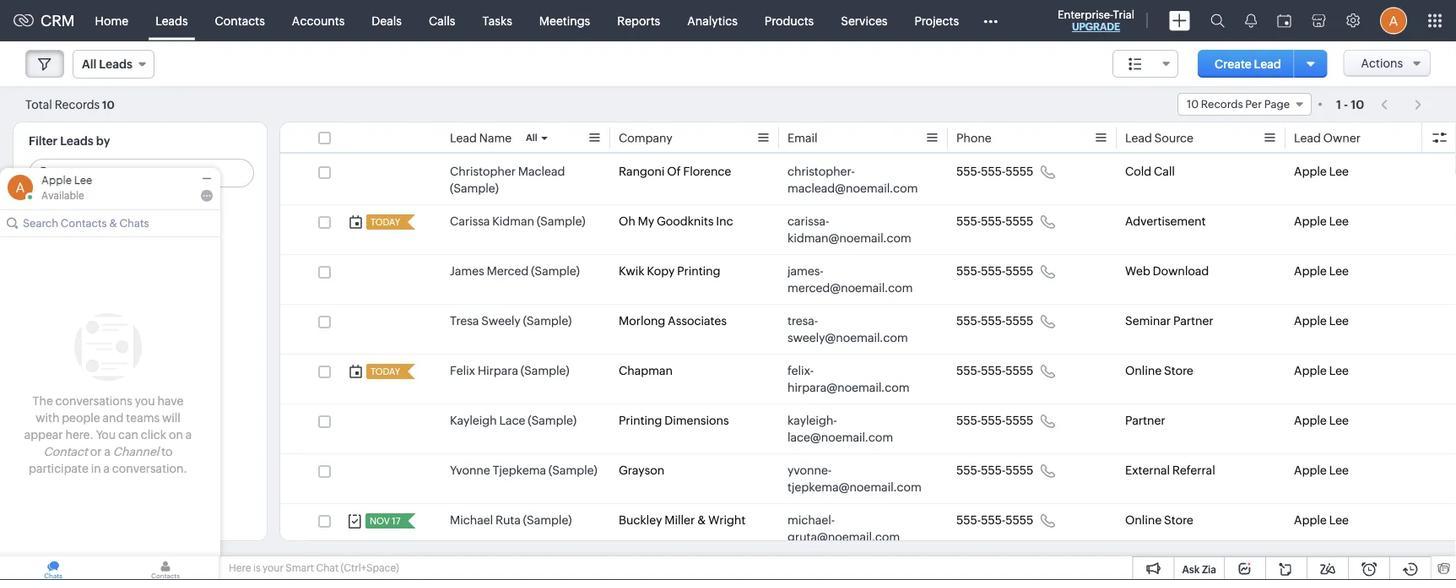 Task type: describe. For each thing, give the bounding box(es) containing it.
apple for christopher- maclead@noemail.com
[[1294, 165, 1327, 178]]

defined
[[91, 199, 139, 214]]

to
[[161, 445, 173, 458]]

search image
[[1211, 14, 1225, 28]]

michael ruta (sample)
[[450, 513, 572, 527]]

owner
[[1324, 131, 1361, 145]]

records for 10
[[1201, 98, 1243, 111]]

conversations
[[55, 394, 132, 408]]

(sample) for james merced (sample)
[[531, 264, 580, 278]]

tresa- sweely@noemail.com
[[788, 314, 908, 344]]

search element
[[1201, 0, 1235, 41]]

today for felix hirpara (sample)
[[371, 366, 400, 377]]

nov
[[370, 516, 390, 526]]

felix hirpara (sample)
[[450, 364, 570, 377]]

click
[[141, 428, 166, 442]]

lee for christopher- maclead@noemail.com
[[1329, 165, 1349, 178]]

(sample) for yvonne tjepkema (sample)
[[549, 464, 597, 477]]

records for total
[[55, 98, 100, 111]]

lead owner
[[1294, 131, 1361, 145]]

call
[[1154, 165, 1175, 178]]

oh
[[619, 214, 636, 228]]

accounts link
[[278, 0, 358, 41]]

yvonne-
[[788, 464, 832, 477]]

participate
[[29, 462, 89, 475]]

555-555-5555 for kayleigh- lace@noemail.com
[[957, 414, 1034, 427]]

michael- gruta@noemail.com link
[[788, 512, 923, 545]]

by
[[77, 422, 92, 437]]

calls link
[[415, 0, 469, 41]]

-
[[1344, 98, 1349, 111]]

(sample) for michael ruta (sample)
[[523, 513, 572, 527]]

annual revenue
[[51, 447, 140, 460]]

apple for kayleigh- lace@noemail.com
[[1294, 414, 1327, 427]]

lace@noemail.com
[[788, 431, 893, 444]]

signals image
[[1245, 14, 1257, 28]]

james- merced@noemail.com link
[[788, 263, 923, 296]]

kwik kopy printing
[[619, 264, 721, 278]]

products
[[765, 14, 814, 27]]

(ctrl+space)
[[341, 562, 399, 574]]

all for all leads
[[82, 57, 96, 71]]

grayson
[[619, 464, 665, 477]]

james-
[[788, 264, 824, 278]]

lead name
[[450, 131, 512, 145]]

crm
[[41, 12, 75, 29]]

tasks
[[482, 14, 512, 27]]

ask
[[1182, 564, 1200, 575]]

10 inside field
[[1187, 98, 1199, 111]]

here is your smart chat (ctrl+space)
[[229, 562, 399, 574]]

5555 for michael- gruta@noemail.com
[[1006, 513, 1034, 527]]

lee for carissa- kidman@noemail.com
[[1329, 214, 1349, 228]]

0 vertical spatial printing
[[677, 264, 721, 278]]

revenue
[[92, 447, 140, 460]]

Search Contacts & Chats text field
[[23, 210, 199, 236]]

nov 17
[[370, 516, 401, 526]]

or
[[90, 445, 102, 458]]

lead inside button
[[1254, 57, 1281, 70]]

actions
[[1361, 57, 1403, 70]]

(sample) for carissa kidman (sample)
[[537, 214, 586, 228]]

today link for carissa
[[366, 214, 402, 230]]

per
[[1245, 98, 1262, 111]]

home link
[[82, 0, 142, 41]]

miller
[[665, 513, 695, 527]]

555-555-5555 for james- merced@noemail.com
[[957, 264, 1034, 278]]

apple lee for carissa- kidman@noemail.com
[[1294, 214, 1349, 228]]

1 vertical spatial partner
[[1125, 414, 1166, 427]]

lee for tresa- sweely@noemail.com
[[1329, 314, 1349, 328]]

smart
[[286, 562, 314, 574]]

seminar
[[1125, 314, 1171, 328]]

online for michael- gruta@noemail.com
[[1125, 513, 1162, 527]]

seminar partner
[[1125, 314, 1214, 328]]

555-555-5555 for felix- hirpara@noemail.com
[[957, 364, 1034, 377]]

services link
[[828, 0, 901, 41]]

online store for michael- gruta@noemail.com
[[1125, 513, 1194, 527]]

calls
[[429, 14, 455, 27]]

touched records
[[51, 224, 147, 238]]

today link for felix
[[366, 364, 402, 379]]

inc
[[716, 214, 733, 228]]

kayleigh- lace@noemail.com link
[[788, 412, 923, 446]]

all leads
[[82, 57, 132, 71]]

accounts
[[292, 14, 345, 27]]

apple for yvonne- tjepkema@noemail.com
[[1294, 464, 1327, 477]]

michael
[[450, 513, 493, 527]]

tjepkema@noemail.com
[[788, 480, 922, 494]]

tasks link
[[469, 0, 526, 41]]

carissa-
[[788, 214, 829, 228]]

apple lee for tresa- sweely@noemail.com
[[1294, 314, 1349, 328]]

carissa- kidman@noemail.com
[[788, 214, 912, 245]]

contacts
[[215, 14, 265, 27]]

analytics link
[[674, 0, 751, 41]]

leads for all leads
[[99, 57, 132, 71]]

kayleigh lace (sample)
[[450, 414, 577, 427]]

(sample) for tresa sweely (sample)
[[523, 314, 572, 328]]

will
[[162, 411, 181, 425]]

filter by fields
[[43, 422, 131, 437]]

page
[[1264, 98, 1290, 111]]

leads for filter leads by
[[60, 134, 93, 148]]

annual
[[51, 447, 89, 460]]

latest email status
[[51, 319, 153, 332]]

printing dimensions
[[619, 414, 729, 427]]

my
[[638, 214, 654, 228]]

james
[[450, 264, 484, 278]]

0 vertical spatial partner
[[1174, 314, 1214, 328]]

create menu image
[[1169, 11, 1190, 31]]

calendar image
[[1277, 14, 1292, 27]]

apple for michael- gruta@noemail.com
[[1294, 513, 1327, 527]]

All Leads field
[[73, 50, 154, 79]]

(sample) for kayleigh lace (sample)
[[528, 414, 577, 427]]

create lead
[[1215, 57, 1281, 70]]

zia
[[1202, 564, 1217, 575]]

leads inside 'link'
[[155, 14, 188, 27]]

apple lee for james- merced@noemail.com
[[1294, 264, 1349, 278]]

Search text field
[[30, 160, 253, 187]]

555-555-5555 for christopher- maclead@noemail.com
[[957, 165, 1034, 178]]

carissa- kidman@noemail.com link
[[788, 213, 923, 247]]

filter for filter leads by
[[29, 134, 58, 148]]

apple for carissa- kidman@noemail.com
[[1294, 214, 1327, 228]]

total records 10
[[25, 98, 115, 111]]

store for michael- gruta@noemail.com
[[1164, 513, 1194, 527]]

hirpara
[[478, 364, 518, 377]]

ruta
[[496, 513, 521, 527]]

here.
[[65, 428, 94, 442]]

oh my goodknits inc
[[619, 214, 733, 228]]

cold
[[1125, 165, 1152, 178]]

lee for felix- hirpara@noemail.com
[[1329, 364, 1349, 377]]

michael-
[[788, 513, 835, 527]]

5555 for kayleigh- lace@noemail.com
[[1006, 414, 1034, 427]]

lee for kayleigh- lace@noemail.com
[[1329, 414, 1349, 427]]

hirpara@noemail.com
[[788, 381, 910, 394]]

you
[[96, 428, 116, 442]]

projects
[[915, 14, 959, 27]]

profile element
[[1370, 0, 1418, 41]]

felix-
[[788, 364, 814, 377]]

james- merced@noemail.com
[[788, 264, 913, 295]]

analytics
[[687, 14, 738, 27]]



Task type: vqa. For each thing, say whether or not it's contained in the screenshot.


Task type: locate. For each thing, give the bounding box(es) containing it.
online for felix- hirpara@noemail.com
[[1125, 364, 1162, 377]]

a right in
[[103, 462, 110, 475]]

by
[[96, 134, 110, 148]]

partner
[[1174, 314, 1214, 328], [1125, 414, 1166, 427]]

apple for james- merced@noemail.com
[[1294, 264, 1327, 278]]

lead for lead source
[[1125, 131, 1152, 145]]

0 vertical spatial email
[[788, 131, 818, 145]]

filter down total
[[29, 134, 58, 148]]

1 online from the top
[[1125, 364, 1162, 377]]

records for touched
[[101, 224, 147, 238]]

6 5555 from the top
[[1006, 414, 1034, 427]]

555-555-5555 for yvonne- tjepkema@noemail.com
[[957, 464, 1034, 477]]

reports
[[617, 14, 660, 27]]

1 horizontal spatial all
[[526, 133, 537, 143]]

(sample) right tjepkema
[[549, 464, 597, 477]]

leads down the home link
[[99, 57, 132, 71]]

email up christopher- at the right
[[788, 131, 818, 145]]

the conversations you have with people and teams will appear here. you can click on a contact or a channel
[[24, 394, 192, 458]]

lead up the cold on the right top of page
[[1125, 131, 1152, 145]]

0 horizontal spatial leads
[[60, 134, 93, 148]]

555-555-5555 for tresa- sweely@noemail.com
[[957, 314, 1034, 328]]

size image
[[1129, 57, 1142, 72]]

felix- hirpara@noemail.com
[[788, 364, 910, 394]]

all up total records 10
[[82, 57, 96, 71]]

contacts image
[[112, 556, 219, 580]]

lee for james- merced@noemail.com
[[1329, 264, 1349, 278]]

enterprise-trial upgrade
[[1058, 8, 1135, 33]]

all up maclead
[[526, 133, 537, 143]]

0 horizontal spatial 10
[[102, 98, 115, 111]]

buckley
[[619, 513, 662, 527]]

(sample) right hirpara
[[521, 364, 570, 377]]

10 up source
[[1187, 98, 1199, 111]]

apple lee for michael- gruta@noemail.com
[[1294, 513, 1349, 527]]

apple lee for yvonne- tjepkema@noemail.com
[[1294, 464, 1349, 477]]

a
[[186, 428, 192, 442], [104, 445, 111, 458], [103, 462, 110, 475]]

0 vertical spatial filter
[[29, 134, 58, 148]]

1 vertical spatial a
[[104, 445, 111, 458]]

wright
[[708, 513, 746, 527]]

lead source
[[1125, 131, 1194, 145]]

2 today link from the top
[[366, 364, 402, 379]]

leads left 'by'
[[60, 134, 93, 148]]

online store for felix- hirpara@noemail.com
[[1125, 364, 1194, 377]]

7 5555 from the top
[[1006, 464, 1034, 477]]

10 for 1 - 10
[[1351, 98, 1365, 111]]

sweely
[[481, 314, 521, 328]]

filter inside dropdown button
[[43, 422, 74, 437]]

10 for total records 10
[[102, 98, 115, 111]]

online store down the external referral
[[1125, 513, 1194, 527]]

apple lee for christopher- maclead@noemail.com
[[1294, 165, 1349, 178]]

channel
[[113, 445, 159, 458]]

5555 for yvonne- tjepkema@noemail.com
[[1006, 464, 1034, 477]]

row group containing christopher maclead (sample)
[[280, 155, 1456, 580]]

1 horizontal spatial email
[[788, 131, 818, 145]]

create lead button
[[1198, 50, 1298, 78]]

advertisement
[[1125, 214, 1206, 228]]

1 today link from the top
[[366, 214, 402, 230]]

records left per
[[1201, 98, 1243, 111]]

printing up grayson
[[619, 414, 662, 427]]

555-555-5555 for carissa- kidman@noemail.com
[[957, 214, 1034, 228]]

today for carissa kidman (sample)
[[371, 217, 400, 228]]

teams
[[126, 411, 160, 425]]

lead for lead owner
[[1294, 131, 1321, 145]]

1 horizontal spatial 10
[[1187, 98, 1199, 111]]

online store down seminar partner
[[1125, 364, 1194, 377]]

chat
[[316, 562, 339, 574]]

yvonne- tjepkema@noemail.com link
[[788, 462, 923, 496]]

cold call
[[1125, 165, 1175, 178]]

kopy
[[647, 264, 675, 278]]

(sample) inside christopher maclead (sample)
[[450, 182, 499, 195]]

yvonne tjepkema (sample) link
[[450, 462, 597, 479]]

michael- gruta@noemail.com
[[788, 513, 900, 544]]

store for felix- hirpara@noemail.com
[[1164, 364, 1194, 377]]

felix hirpara (sample) link
[[450, 362, 570, 379]]

lee
[[1329, 165, 1349, 178], [74, 174, 92, 187], [1329, 214, 1349, 228], [1329, 264, 1349, 278], [1329, 314, 1349, 328], [1329, 364, 1349, 377], [1329, 414, 1349, 427], [1329, 464, 1349, 477], [1329, 513, 1349, 527]]

1 today from the top
[[371, 217, 400, 228]]

meetings link
[[526, 0, 604, 41]]

1 vertical spatial store
[[1164, 513, 1194, 527]]

5 555-555-5555 from the top
[[957, 364, 1034, 377]]

christopher
[[450, 165, 516, 178]]

merced@noemail.com
[[788, 281, 913, 295]]

total
[[25, 98, 52, 111]]

1 vertical spatial printing
[[619, 414, 662, 427]]

signals element
[[1235, 0, 1267, 41]]

(sample) for christopher maclead (sample)
[[450, 182, 499, 195]]

1 vertical spatial today link
[[366, 364, 402, 379]]

you
[[135, 394, 155, 408]]

leads inside field
[[99, 57, 132, 71]]

1 vertical spatial filter
[[43, 422, 74, 437]]

email right latest
[[86, 319, 116, 332]]

navigation
[[1373, 92, 1431, 117]]

florence
[[683, 165, 731, 178]]

1 horizontal spatial printing
[[677, 264, 721, 278]]

in
[[91, 462, 101, 475]]

10 inside total records 10
[[102, 98, 115, 111]]

records up filter leads by
[[55, 98, 100, 111]]

maclead@noemail.com
[[788, 182, 918, 195]]

5555 for carissa- kidman@noemail.com
[[1006, 214, 1034, 228]]

apple for felix- hirpara@noemail.com
[[1294, 364, 1327, 377]]

0 horizontal spatial printing
[[619, 414, 662, 427]]

2 online store from the top
[[1125, 513, 1194, 527]]

chats image
[[0, 556, 106, 580]]

people
[[62, 411, 100, 425]]

goodknits
[[657, 214, 714, 228]]

5555 for christopher- maclead@noemail.com
[[1006, 165, 1034, 178]]

1 horizontal spatial partner
[[1174, 314, 1214, 328]]

1 vertical spatial leads
[[99, 57, 132, 71]]

system
[[43, 199, 88, 214]]

1 horizontal spatial records
[[101, 224, 147, 238]]

1 555-555-5555 from the top
[[957, 165, 1034, 178]]

None field
[[1113, 50, 1179, 78]]

(sample) right kidman at the left top of page
[[537, 214, 586, 228]]

michael ruta (sample) link
[[450, 512, 572, 529]]

2 horizontal spatial records
[[1201, 98, 1243, 111]]

0 vertical spatial online
[[1125, 364, 1162, 377]]

filter for filter by fields
[[43, 422, 74, 437]]

lee for yvonne- tjepkema@noemail.com
[[1329, 464, 1349, 477]]

row group
[[280, 155, 1456, 580]]

profile image
[[1380, 7, 1407, 34]]

store down seminar partner
[[1164, 364, 1194, 377]]

0 vertical spatial all
[[82, 57, 96, 71]]

lead right create at top right
[[1254, 57, 1281, 70]]

felix
[[450, 364, 475, 377]]

apple lee for felix- hirpara@noemail.com
[[1294, 364, 1349, 377]]

10 right - at right
[[1351, 98, 1365, 111]]

2 horizontal spatial leads
[[155, 14, 188, 27]]

1 vertical spatial today
[[371, 366, 400, 377]]

merced
[[487, 264, 529, 278]]

printing right the kopy
[[677, 264, 721, 278]]

a inside the to participate in a conversation.
[[103, 462, 110, 475]]

conversation.
[[112, 462, 187, 475]]

online down seminar
[[1125, 364, 1162, 377]]

1 5555 from the top
[[1006, 165, 1034, 178]]

christopher- maclead@noemail.com
[[788, 165, 918, 195]]

0 vertical spatial a
[[186, 428, 192, 442]]

5 5555 from the top
[[1006, 364, 1034, 377]]

filter up contact
[[43, 422, 74, 437]]

0 horizontal spatial all
[[82, 57, 96, 71]]

1 horizontal spatial leads
[[99, 57, 132, 71]]

gruta@noemail.com
[[788, 530, 900, 544]]

0 horizontal spatial records
[[55, 98, 100, 111]]

a right on in the bottom left of the page
[[186, 428, 192, 442]]

carissa kidman (sample)
[[450, 214, 586, 228]]

6 555-555-5555 from the top
[[957, 414, 1034, 427]]

0 vertical spatial leads
[[155, 14, 188, 27]]

0 vertical spatial today
[[371, 217, 400, 228]]

5555 for james- merced@noemail.com
[[1006, 264, 1034, 278]]

4 5555 from the top
[[1006, 314, 1034, 328]]

2 vertical spatial a
[[103, 462, 110, 475]]

of
[[667, 165, 681, 178]]

(sample) right merced
[[531, 264, 580, 278]]

apple
[[1294, 165, 1327, 178], [41, 174, 72, 187], [1294, 214, 1327, 228], [1294, 264, 1327, 278], [1294, 314, 1327, 328], [1294, 364, 1327, 377], [1294, 414, 1327, 427], [1294, 464, 1327, 477], [1294, 513, 1327, 527]]

christopher-
[[788, 165, 855, 178]]

yvonne- tjepkema@noemail.com
[[788, 464, 922, 494]]

system defined filters
[[43, 199, 178, 214]]

1 online store from the top
[[1125, 364, 1194, 377]]

create menu element
[[1159, 0, 1201, 41]]

ask zia
[[1182, 564, 1217, 575]]

10 up 'by'
[[102, 98, 115, 111]]

lead for lead name
[[450, 131, 477, 145]]

1 vertical spatial email
[[86, 319, 116, 332]]

filters
[[141, 199, 178, 214]]

kwik
[[619, 264, 645, 278]]

campaigns
[[51, 390, 113, 403]]

Other Modules field
[[973, 7, 1009, 34]]

all for all
[[526, 133, 537, 143]]

8 5555 from the top
[[1006, 513, 1034, 527]]

(sample) right lace
[[528, 414, 577, 427]]

tresa- sweely@noemail.com link
[[788, 312, 923, 346]]

partner up "external"
[[1125, 414, 1166, 427]]

partner right seminar
[[1174, 314, 1214, 328]]

2 store from the top
[[1164, 513, 1194, 527]]

fields
[[95, 422, 131, 437]]

online down "external"
[[1125, 513, 1162, 527]]

1 store from the top
[[1164, 364, 1194, 377]]

0 vertical spatial online store
[[1125, 364, 1194, 377]]

yvonne
[[450, 464, 490, 477]]

1 vertical spatial all
[[526, 133, 537, 143]]

0 vertical spatial store
[[1164, 364, 1194, 377]]

lead left owner
[[1294, 131, 1321, 145]]

3 555-555-5555 from the top
[[957, 264, 1034, 278]]

create
[[1215, 57, 1252, 70]]

records down defined
[[101, 224, 147, 238]]

chapman
[[619, 364, 673, 377]]

(sample) right "sweely"
[[523, 314, 572, 328]]

activities
[[51, 342, 101, 356]]

2 5555 from the top
[[1006, 214, 1034, 228]]

(sample) right ruta
[[523, 513, 572, 527]]

1 vertical spatial online
[[1125, 513, 1162, 527]]

available
[[41, 190, 84, 201]]

1 vertical spatial online store
[[1125, 513, 1194, 527]]

lead left name
[[450, 131, 477, 145]]

store down the external referral
[[1164, 513, 1194, 527]]

0 horizontal spatial partner
[[1125, 414, 1166, 427]]

source
[[1155, 131, 1194, 145]]

contact
[[43, 445, 88, 458]]

apple lee
[[1294, 165, 1349, 178], [41, 174, 92, 187], [1294, 214, 1349, 228], [1294, 264, 1349, 278], [1294, 314, 1349, 328], [1294, 364, 1349, 377], [1294, 414, 1349, 427], [1294, 464, 1349, 477], [1294, 513, 1349, 527]]

your
[[263, 562, 284, 574]]

christopher maclead (sample)
[[450, 165, 565, 195]]

a right or
[[104, 445, 111, 458]]

carissa
[[450, 214, 490, 228]]

have
[[157, 394, 184, 408]]

buckley miller & wright
[[619, 513, 746, 527]]

0 horizontal spatial email
[[86, 319, 116, 332]]

tresa
[[450, 314, 479, 328]]

8 555-555-5555 from the top
[[957, 513, 1034, 527]]

christopher maclead (sample) link
[[450, 163, 602, 197]]

rangoni of florence
[[619, 165, 731, 178]]

web
[[1125, 264, 1151, 278]]

kayleigh- lace@noemail.com
[[788, 414, 893, 444]]

3 5555 from the top
[[1006, 264, 1034, 278]]

all inside field
[[82, 57, 96, 71]]

leads right the home link
[[155, 14, 188, 27]]

reports link
[[604, 0, 674, 41]]

4 555-555-5555 from the top
[[957, 314, 1034, 328]]

(sample)
[[450, 182, 499, 195], [537, 214, 586, 228], [531, 264, 580, 278], [523, 314, 572, 328], [521, 364, 570, 377], [528, 414, 577, 427], [549, 464, 597, 477], [523, 513, 572, 527]]

2 horizontal spatial 10
[[1351, 98, 1365, 111]]

555-555-5555 for michael- gruta@noemail.com
[[957, 513, 1034, 527]]

lee for michael- gruta@noemail.com
[[1329, 513, 1349, 527]]

lead
[[1254, 57, 1281, 70], [450, 131, 477, 145], [1125, 131, 1152, 145], [1294, 131, 1321, 145]]

james merced (sample) link
[[450, 263, 580, 279]]

2 vertical spatial leads
[[60, 134, 93, 148]]

apple for tresa- sweely@noemail.com
[[1294, 314, 1327, 328]]

2 online from the top
[[1125, 513, 1162, 527]]

5555 for tresa- sweely@noemail.com
[[1006, 314, 1034, 328]]

enterprise-
[[1058, 8, 1113, 21]]

10 Records Per Page field
[[1178, 93, 1312, 116]]

(sample) down christopher
[[450, 182, 499, 195]]

0 vertical spatial today link
[[366, 214, 402, 230]]

2 555-555-5555 from the top
[[957, 214, 1034, 228]]

2 today from the top
[[371, 366, 400, 377]]

apple lee for kayleigh- lace@noemail.com
[[1294, 414, 1349, 427]]

kidman@noemail.com
[[788, 231, 912, 245]]

7 555-555-5555 from the top
[[957, 464, 1034, 477]]

(sample) for felix hirpara (sample)
[[521, 364, 570, 377]]

5555 for felix- hirpara@noemail.com
[[1006, 364, 1034, 377]]

records inside field
[[1201, 98, 1243, 111]]



